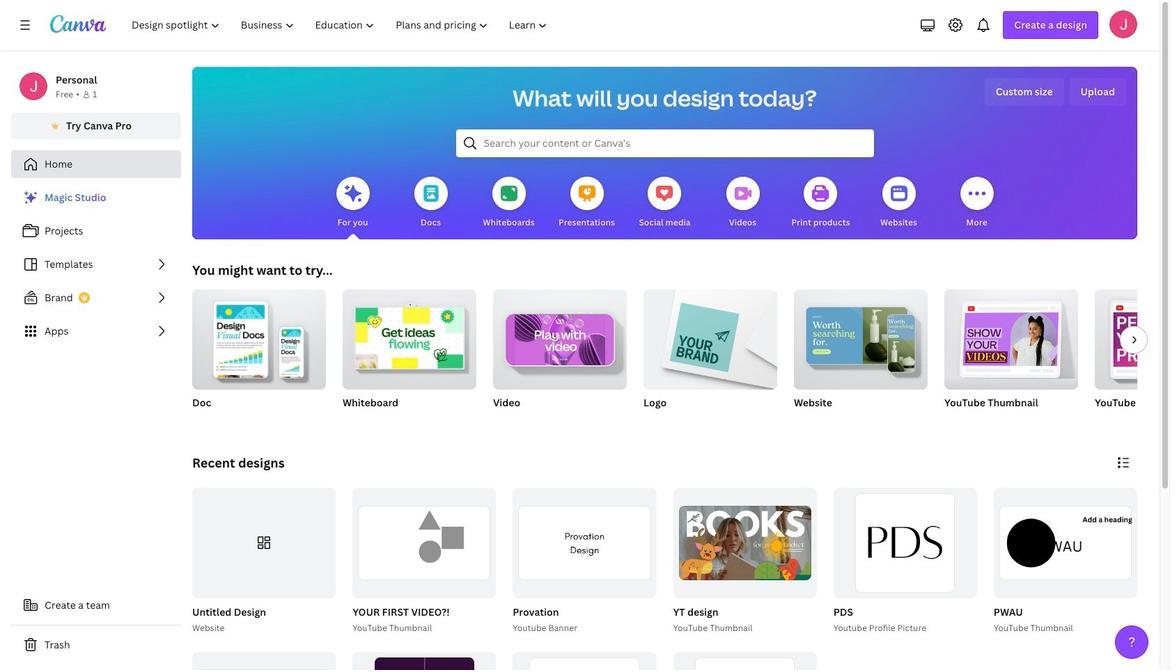 Task type: vqa. For each thing, say whether or not it's contained in the screenshot.
list at left
yes



Task type: describe. For each thing, give the bounding box(es) containing it.
Search search field
[[484, 130, 846, 157]]



Task type: locate. For each thing, give the bounding box(es) containing it.
top level navigation element
[[123, 11, 560, 39]]

list
[[11, 184, 181, 346]]

group
[[192, 284, 326, 428], [192, 284, 326, 390], [343, 284, 477, 428], [343, 284, 477, 390], [493, 284, 627, 428], [493, 284, 627, 390], [644, 284, 777, 428], [644, 284, 777, 390], [794, 284, 928, 428], [794, 284, 928, 390], [945, 284, 1078, 428], [945, 284, 1078, 390], [1095, 290, 1170, 428], [1095, 290, 1170, 390], [189, 488, 336, 636], [192, 488, 336, 599], [350, 488, 496, 636], [353, 488, 496, 599], [510, 488, 657, 636], [513, 488, 657, 599], [671, 488, 817, 636], [673, 488, 817, 599], [831, 488, 977, 636], [834, 488, 977, 599], [991, 488, 1138, 636], [994, 488, 1138, 599], [353, 653, 496, 671], [513, 653, 657, 671], [673, 653, 817, 671]]

None search field
[[456, 130, 874, 157]]

james peterson image
[[1110, 10, 1138, 38]]



